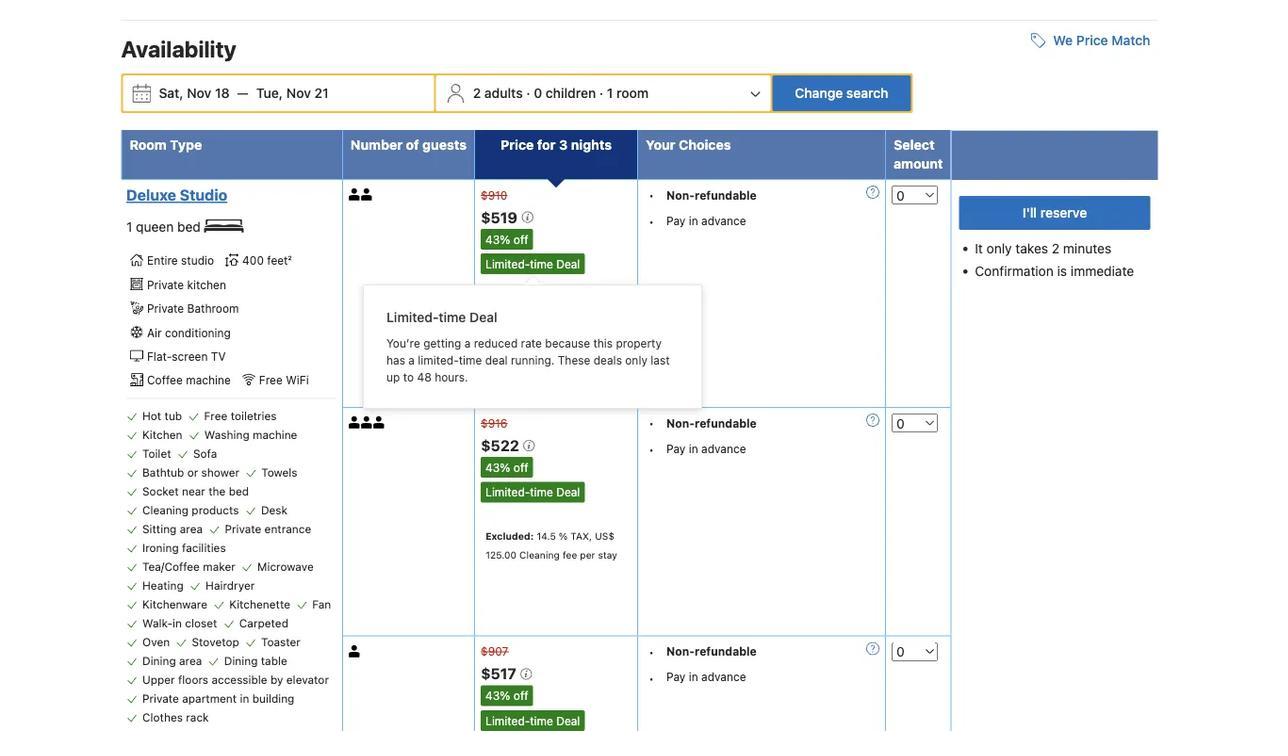 Task type: describe. For each thing, give the bounding box(es) containing it.
walk-
[[142, 617, 173, 631]]

sitting area
[[142, 523, 203, 536]]

your
[[646, 137, 676, 153]]

43% off. you're getting a reduced rate because this property is offering a discount.. element for $517
[[481, 686, 533, 707]]

rack
[[186, 712, 209, 725]]

kitchenette
[[230, 599, 290, 612]]

getting
[[424, 337, 462, 350]]

0
[[534, 85, 543, 101]]

14.5 for $519
[[537, 302, 556, 313]]

entrance
[[265, 523, 311, 536]]

deluxe studio
[[126, 186, 228, 204]]

room
[[617, 85, 649, 101]]

1 inside 2 adults · 0 children · 1 room button
[[607, 85, 614, 101]]

pay in advance for $522
[[667, 443, 747, 456]]

43% off. you're getting a reduced rate because this property is offering a discount.. element for $522
[[481, 458, 533, 478]]

0 horizontal spatial 1
[[126, 219, 132, 235]]

limited- up you're
[[387, 310, 439, 325]]

free toiletries
[[204, 410, 277, 423]]

we price match button
[[1024, 23, 1159, 57]]

6 • from the top
[[649, 672, 654, 686]]

air conditioning
[[147, 326, 231, 339]]

type
[[170, 137, 202, 153]]

number
[[351, 137, 403, 153]]

it only takes 2 minutes confirmation is immediate
[[976, 241, 1135, 279]]

stay for $522
[[598, 549, 618, 561]]

building
[[252, 693, 295, 706]]

limited-time deal. you're getting a reduced rate because this property has a limited-time deal running. these deals only last up to 48 hours.. element for $519
[[481, 254, 585, 275]]

excluded: for $519
[[486, 302, 534, 313]]

private for private kitchen
[[147, 278, 184, 292]]

tub
[[165, 410, 182, 423]]

search
[[847, 85, 889, 101]]

for
[[537, 137, 556, 153]]

kitchenware
[[142, 599, 207, 612]]

more details on meals and payment options image for $517
[[867, 643, 880, 656]]

towels
[[262, 466, 298, 480]]

% for $519
[[559, 302, 568, 313]]

1 advance from the top
[[702, 214, 747, 227]]

of
[[406, 137, 419, 153]]

children
[[546, 85, 596, 101]]

limited-
[[418, 354, 459, 367]]

we price match
[[1054, 32, 1151, 48]]

free for free wifi
[[259, 374, 283, 387]]

number of guests
[[351, 137, 467, 153]]

tv
[[211, 350, 226, 363]]

deal for $519
[[557, 258, 580, 271]]

last
[[651, 354, 670, 367]]

sofa
[[193, 448, 217, 461]]

ironing facilities
[[142, 542, 226, 555]]

43% off for $517
[[486, 690, 529, 703]]

deluxe studio link
[[126, 186, 332, 204]]

toiletries
[[231, 410, 277, 423]]

private bathroom
[[147, 302, 239, 315]]

fee for $522
[[563, 549, 578, 561]]

availability
[[121, 36, 236, 62]]

flat-screen tv
[[147, 350, 226, 363]]

tax, for $519
[[571, 302, 592, 313]]

running.
[[511, 354, 555, 367]]

to
[[403, 371, 414, 384]]

hours.
[[435, 371, 468, 384]]

—
[[237, 85, 249, 101]]

coffee
[[147, 374, 183, 387]]

deal for $522
[[557, 486, 580, 500]]

desk
[[261, 504, 288, 517]]

clothes
[[142, 712, 183, 725]]

machine for coffee machine
[[186, 374, 231, 387]]

advance for $517
[[702, 671, 747, 684]]

you're getting a reduced rate because this property has a limited-time deal running. these deals only last up to 48 hours.
[[387, 337, 670, 384]]

deluxe
[[126, 186, 176, 204]]

only inside you're getting a reduced rate because this property has a limited-time deal running. these deals only last up to 48 hours.
[[626, 354, 648, 367]]

upper floors accessible by elevator
[[142, 674, 329, 687]]

1 pay from the top
[[667, 214, 686, 227]]

cleaning for $522
[[520, 549, 560, 561]]

tax, for $522
[[571, 531, 592, 542]]

entire
[[147, 254, 178, 268]]

14.5 % tax, us$ 125.00 cleaning fee per stay for $519
[[486, 302, 618, 332]]

private for private bathroom
[[147, 302, 184, 315]]

by
[[271, 674, 283, 687]]

table
[[261, 655, 288, 668]]

limited-time deal for $517
[[486, 715, 580, 728]]

tue,
[[256, 85, 283, 101]]

select
[[894, 137, 935, 153]]

48
[[417, 371, 432, 384]]

it
[[976, 241, 984, 256]]

18
[[215, 85, 230, 101]]

nights
[[571, 137, 612, 153]]

$910
[[481, 188, 508, 202]]

washing machine
[[205, 429, 297, 442]]

400 feet²
[[243, 254, 292, 268]]

the
[[209, 485, 226, 499]]

$916
[[481, 417, 508, 430]]

43% for $522
[[486, 461, 511, 475]]

sat, nov 18 — tue, nov 21
[[159, 85, 329, 101]]

bathtub
[[142, 466, 184, 480]]

refundable for $522
[[695, 417, 757, 430]]

deals
[[594, 354, 622, 367]]

cleaning for $519
[[520, 321, 560, 332]]

studio
[[180, 186, 228, 204]]

microwave
[[258, 561, 314, 574]]

off for $522
[[514, 461, 529, 475]]

toaster
[[261, 636, 301, 649]]

limited-time deal up "getting"
[[387, 310, 498, 325]]

apartment
[[182, 693, 237, 706]]

pay in advance for $517
[[667, 671, 747, 684]]

0 horizontal spatial a
[[409, 354, 415, 367]]

1 refundable from the top
[[695, 188, 757, 202]]

queen
[[136, 219, 174, 235]]

rate
[[521, 337, 542, 350]]

1 nov from the left
[[187, 85, 212, 101]]

change
[[795, 85, 843, 101]]

select amount
[[894, 137, 944, 171]]

screen
[[172, 350, 208, 363]]

elevator
[[287, 674, 329, 687]]

tue, nov 21 button
[[249, 76, 336, 110]]

$519
[[481, 208, 522, 226]]

non- for $522
[[667, 417, 695, 430]]

change search button
[[773, 75, 912, 111]]

2 inside the it only takes 2 minutes confirmation is immediate
[[1052, 241, 1060, 256]]

accessible
[[212, 674, 267, 687]]

room
[[130, 137, 167, 153]]

these
[[558, 354, 591, 367]]

more details on meals and payment options image for $522
[[867, 414, 880, 427]]

private for private apartment in building
[[142, 693, 179, 706]]

43% for $519
[[486, 233, 511, 246]]

1 horizontal spatial a
[[465, 337, 471, 350]]

2 inside button
[[473, 85, 481, 101]]

immediate
[[1071, 263, 1135, 279]]

2 • from the top
[[649, 215, 654, 228]]

in for third more details on meals and payment options "icon" from the bottom of the page
[[689, 214, 699, 227]]



Task type: locate. For each thing, give the bounding box(es) containing it.
1 off from the top
[[514, 233, 529, 246]]

2 vertical spatial pay
[[667, 671, 686, 684]]

2 dining from the left
[[224, 655, 258, 668]]

hairdryer
[[206, 580, 255, 593]]

1
[[607, 85, 614, 101], [126, 219, 132, 235]]

1 left room
[[607, 85, 614, 101]]

washing
[[205, 429, 250, 442]]

0 vertical spatial 43% off. you're getting a reduced rate because this property is offering a discount.. element
[[481, 229, 533, 250]]

2 43% from the top
[[486, 461, 511, 475]]

1 vertical spatial 125.00
[[486, 549, 517, 561]]

bed right the
[[229, 485, 249, 499]]

2 125.00 from the top
[[486, 549, 517, 561]]

43% off for $522
[[486, 461, 529, 475]]

pay for $522
[[667, 443, 686, 456]]

amount
[[894, 156, 944, 171]]

hot tub
[[142, 410, 182, 423]]

limited-time deal. you're getting a reduced rate because this property has a limited-time deal running. these deals only last up to 48 hours.. element for $517
[[481, 711, 585, 732]]

0 vertical spatial more details on meals and payment options image
[[867, 186, 880, 199]]

price left for
[[501, 137, 534, 153]]

3 pay in advance from the top
[[667, 671, 747, 684]]

more details on meals and payment options image
[[867, 186, 880, 199], [867, 414, 880, 427], [867, 643, 880, 656]]

private down products at left
[[225, 523, 262, 536]]

2 non- from the top
[[667, 417, 695, 430]]

3 advance from the top
[[702, 671, 747, 684]]

shower
[[201, 466, 240, 480]]

2 non-refundable from the top
[[667, 417, 757, 430]]

0 vertical spatial tax,
[[571, 302, 592, 313]]

0 horizontal spatial price
[[501, 137, 534, 153]]

nov
[[187, 85, 212, 101], [287, 85, 311, 101]]

1 vertical spatial non-
[[667, 417, 695, 430]]

1 vertical spatial per
[[580, 549, 596, 561]]

stovetop
[[192, 636, 239, 649]]

price inside dropdown button
[[1077, 32, 1109, 48]]

2 vertical spatial 43% off. you're getting a reduced rate because this property is offering a discount.. element
[[481, 686, 533, 707]]

0 vertical spatial cleaning
[[520, 321, 560, 332]]

1 vertical spatial a
[[409, 354, 415, 367]]

1 vertical spatial 43% off
[[486, 461, 529, 475]]

3 more details on meals and payment options image from the top
[[867, 643, 880, 656]]

2 adults · 0 children · 1 room
[[473, 85, 649, 101]]

1 vertical spatial excluded:
[[486, 531, 534, 542]]

1 vertical spatial tax,
[[571, 531, 592, 542]]

advance
[[702, 214, 747, 227], [702, 443, 747, 456], [702, 671, 747, 684]]

2 43% off from the top
[[486, 461, 529, 475]]

limited-time deal. you're getting a reduced rate because this property has a limited-time deal running. these deals only last up to 48 hours.. element down $519
[[481, 254, 585, 275]]

43% for $517
[[486, 690, 511, 703]]

free
[[259, 374, 283, 387], [204, 410, 228, 423]]

1 queen bed
[[126, 219, 204, 235]]

2 % from the top
[[559, 531, 568, 542]]

entire studio
[[147, 254, 214, 268]]

i'll reserve button
[[960, 196, 1151, 230]]

kitchen
[[187, 278, 226, 292]]

2 vertical spatial cleaning
[[520, 549, 560, 561]]

2 vertical spatial limited-time deal. you're getting a reduced rate because this property has a limited-time deal running. these deals only last up to 48 hours.. element
[[481, 711, 585, 732]]

1 vertical spatial 43%
[[486, 461, 511, 475]]

stay for $519
[[598, 321, 618, 332]]

2 occupancy image from the left
[[361, 188, 373, 201]]

1 vertical spatial pay
[[667, 443, 686, 456]]

a right "getting"
[[465, 337, 471, 350]]

off down $517
[[514, 690, 529, 703]]

1 vertical spatial 1
[[126, 219, 132, 235]]

in for more details on meals and payment options "icon" related to $517
[[689, 671, 699, 684]]

conditioning
[[165, 326, 231, 339]]

excluded: for $522
[[486, 531, 534, 542]]

time for $519
[[530, 258, 553, 271]]

dining up upper
[[142, 655, 176, 668]]

3 non- from the top
[[667, 646, 695, 659]]

1 occupancy image from the left
[[349, 188, 361, 201]]

free left wifi
[[259, 374, 283, 387]]

1 vertical spatial cleaning
[[142, 504, 189, 517]]

1 horizontal spatial dining
[[224, 655, 258, 668]]

0 vertical spatial only
[[987, 241, 1013, 256]]

1 vertical spatial stay
[[598, 549, 618, 561]]

1 more details on meals and payment options image from the top
[[867, 186, 880, 199]]

43% off. you're getting a reduced rate because this property is offering a discount.. element down $517
[[481, 686, 533, 707]]

0 horizontal spatial nov
[[187, 85, 212, 101]]

bathroom
[[187, 302, 239, 315]]

43% off down $519
[[486, 233, 529, 246]]

limited-time deal down $517
[[486, 715, 580, 728]]

1 excluded: from the top
[[486, 302, 534, 313]]

1 horizontal spatial 2
[[1052, 241, 1060, 256]]

1 horizontal spatial machine
[[253, 429, 297, 442]]

stay
[[598, 321, 618, 332], [598, 549, 618, 561]]

0 vertical spatial 2
[[473, 85, 481, 101]]

this
[[594, 337, 613, 350]]

0 vertical spatial excluded:
[[486, 302, 534, 313]]

private up clothes
[[142, 693, 179, 706]]

off for $519
[[514, 233, 529, 246]]

bathtub or shower
[[142, 466, 240, 480]]

1 horizontal spatial 1
[[607, 85, 614, 101]]

0 vertical spatial limited-time deal. you're getting a reduced rate because this property has a limited-time deal running. these deals only last up to 48 hours.. element
[[481, 254, 585, 275]]

dining for dining table
[[224, 655, 258, 668]]

1 % from the top
[[559, 302, 568, 313]]

1 per from the top
[[580, 321, 596, 332]]

2 vertical spatial pay in advance
[[667, 671, 747, 684]]

time inside you're getting a reduced rate because this property has a limited-time deal running. these deals only last up to 48 hours.
[[459, 354, 482, 367]]

air
[[147, 326, 162, 339]]

1 vertical spatial machine
[[253, 429, 297, 442]]

2 left adults
[[473, 85, 481, 101]]

us$ for $522
[[595, 531, 615, 542]]

nov left 21
[[287, 85, 311, 101]]

1 vertical spatial 2
[[1052, 241, 1060, 256]]

1 fee from the top
[[563, 321, 578, 332]]

machine for washing machine
[[253, 429, 297, 442]]

4 • from the top
[[649, 444, 654, 457]]

2 vertical spatial advance
[[702, 671, 747, 684]]

43% off. you're getting a reduced rate because this property is offering a discount.. element
[[481, 229, 533, 250], [481, 458, 533, 478], [481, 686, 533, 707]]

43% off down the $522
[[486, 461, 529, 475]]

area
[[180, 523, 203, 536], [179, 655, 202, 668]]

refundable for $517
[[695, 646, 757, 659]]

2 us$ from the top
[[595, 531, 615, 542]]

1 vertical spatial only
[[626, 354, 648, 367]]

limited-time deal. you're getting a reduced rate because this property has a limited-time deal running. these deals only last up to 48 hours.. element for $522
[[481, 483, 585, 503]]

tea/coffee maker
[[142, 561, 236, 574]]

0 horizontal spatial ·
[[527, 85, 531, 101]]

125.00
[[486, 321, 517, 332], [486, 549, 517, 561]]

1 stay from the top
[[598, 321, 618, 332]]

1 horizontal spatial price
[[1077, 32, 1109, 48]]

feet²
[[267, 254, 292, 268]]

14.5
[[537, 302, 556, 313], [537, 531, 556, 542]]

1 non- from the top
[[667, 188, 695, 202]]

or
[[187, 466, 198, 480]]

43% down the $522
[[486, 461, 511, 475]]

in
[[689, 214, 699, 227], [689, 443, 699, 456], [173, 617, 182, 631], [689, 671, 699, 684], [240, 693, 249, 706]]

time for $517
[[530, 715, 553, 728]]

2 vertical spatial off
[[514, 690, 529, 703]]

2 14.5 % tax, us$ 125.00 cleaning fee per stay from the top
[[486, 531, 618, 561]]

2 fee from the top
[[563, 549, 578, 561]]

free for free toiletries
[[204, 410, 228, 423]]

limited-time deal
[[486, 258, 580, 271], [387, 310, 498, 325], [486, 486, 580, 500], [486, 715, 580, 728]]

2 advance from the top
[[702, 443, 747, 456]]

· right children on the left of page
[[600, 85, 604, 101]]

near
[[182, 485, 205, 499]]

2 vertical spatial more details on meals and payment options image
[[867, 643, 880, 656]]

0 vertical spatial per
[[580, 321, 596, 332]]

1 limited-time deal. you're getting a reduced rate because this property has a limited-time deal running. these deals only last up to 48 hours.. element from the top
[[481, 254, 585, 275]]

3 43% off from the top
[[486, 690, 529, 703]]

fee for $519
[[563, 321, 578, 332]]

2 vertical spatial 43%
[[486, 690, 511, 703]]

pay for $517
[[667, 671, 686, 684]]

0 horizontal spatial bed
[[177, 219, 201, 235]]

2 vertical spatial non-refundable
[[667, 646, 757, 659]]

0 vertical spatial non-
[[667, 188, 695, 202]]

0 horizontal spatial 2
[[473, 85, 481, 101]]

2 vertical spatial 43% off
[[486, 690, 529, 703]]

125.00 for $519
[[486, 321, 517, 332]]

3
[[559, 137, 568, 153]]

1 vertical spatial pay in advance
[[667, 443, 747, 456]]

0 horizontal spatial free
[[204, 410, 228, 423]]

1 horizontal spatial only
[[987, 241, 1013, 256]]

1 · from the left
[[527, 85, 531, 101]]

2 pay from the top
[[667, 443, 686, 456]]

0 horizontal spatial only
[[626, 354, 648, 367]]

3 43% off. you're getting a reduced rate because this property is offering a discount.. element from the top
[[481, 686, 533, 707]]

0 vertical spatial pay
[[667, 214, 686, 227]]

wifi
[[286, 374, 309, 387]]

2 more details on meals and payment options image from the top
[[867, 414, 880, 427]]

1 horizontal spatial ·
[[600, 85, 604, 101]]

125.00 for $522
[[486, 549, 517, 561]]

free wifi
[[259, 374, 309, 387]]

1 horizontal spatial nov
[[287, 85, 311, 101]]

per
[[580, 321, 596, 332], [580, 549, 596, 561]]

14.5 % tax, us$ 125.00 cleaning fee per stay
[[486, 302, 618, 332], [486, 531, 618, 561]]

2 43% off. you're getting a reduced rate because this property is offering a discount.. element from the top
[[481, 458, 533, 478]]

limited-time deal for $519
[[486, 258, 580, 271]]

only down property
[[626, 354, 648, 367]]

hot
[[142, 410, 161, 423]]

only inside the it only takes 2 minutes confirmation is immediate
[[987, 241, 1013, 256]]

1 tax, from the top
[[571, 302, 592, 313]]

2 area from the top
[[179, 655, 202, 668]]

43% off down $517
[[486, 690, 529, 703]]

dining area
[[142, 655, 202, 668]]

deal
[[485, 354, 508, 367]]

0 vertical spatial non-refundable
[[667, 188, 757, 202]]

deal for $517
[[557, 715, 580, 728]]

limited- for $522
[[486, 486, 530, 500]]

walk-in closet
[[142, 617, 217, 631]]

0 vertical spatial a
[[465, 337, 471, 350]]

0 vertical spatial stay
[[598, 321, 618, 332]]

1 pay in advance from the top
[[667, 214, 747, 227]]

1 vertical spatial advance
[[702, 443, 747, 456]]

i'll reserve
[[1023, 205, 1088, 220]]

off for $517
[[514, 690, 529, 703]]

flat-
[[147, 350, 172, 363]]

0 vertical spatial off
[[514, 233, 529, 246]]

2 off from the top
[[514, 461, 529, 475]]

3 limited-time deal. you're getting a reduced rate because this property has a limited-time deal running. these deals only last up to 48 hours.. element from the top
[[481, 711, 585, 732]]

0 vertical spatial %
[[559, 302, 568, 313]]

limited-time deal. you're getting a reduced rate because this property has a limited-time deal running. these deals only last up to 48 hours.. element down $517
[[481, 711, 585, 732]]

area up the floors
[[179, 655, 202, 668]]

% for $522
[[559, 531, 568, 542]]

occupancy image
[[349, 188, 361, 201], [361, 188, 373, 201]]

1 left queen
[[126, 219, 132, 235]]

limited- for $517
[[486, 715, 530, 728]]

dining up accessible
[[224, 655, 258, 668]]

2 up "is"
[[1052, 241, 1060, 256]]

area for sitting area
[[180, 523, 203, 536]]

2 nov from the left
[[287, 85, 311, 101]]

3 43% from the top
[[486, 690, 511, 703]]

limited-time deal down the $522
[[486, 486, 580, 500]]

takes
[[1016, 241, 1049, 256]]

43% down $517
[[486, 690, 511, 703]]

in for more details on meals and payment options "icon" associated with $522
[[689, 443, 699, 456]]

3 pay from the top
[[667, 671, 686, 684]]

limited-time deal down $519
[[486, 258, 580, 271]]

2 excluded: from the top
[[486, 531, 534, 542]]

private
[[147, 278, 184, 292], [147, 302, 184, 315], [225, 523, 262, 536], [142, 693, 179, 706]]

machine down tv
[[186, 374, 231, 387]]

kitchen
[[142, 429, 182, 442]]

1 43% from the top
[[486, 233, 511, 246]]

non- for $517
[[667, 646, 695, 659]]

limited-time deal for $522
[[486, 486, 580, 500]]

limited- down $517
[[486, 715, 530, 728]]

1 dining from the left
[[142, 655, 176, 668]]

1 vertical spatial area
[[179, 655, 202, 668]]

0 vertical spatial machine
[[186, 374, 231, 387]]

limited-time deal. you're getting a reduced rate because this property has a limited-time deal running. these deals only last up to 48 hours.. element
[[481, 254, 585, 275], [481, 483, 585, 503], [481, 711, 585, 732]]

0 horizontal spatial machine
[[186, 374, 231, 387]]

only right it
[[987, 241, 1013, 256]]

1 vertical spatial price
[[501, 137, 534, 153]]

0 vertical spatial advance
[[702, 214, 747, 227]]

price right we
[[1077, 32, 1109, 48]]

2 refundable from the top
[[695, 417, 757, 430]]

14.5 for $522
[[537, 531, 556, 542]]

2 vertical spatial refundable
[[695, 646, 757, 659]]

dining table
[[224, 655, 288, 668]]

0 vertical spatial fee
[[563, 321, 578, 332]]

1 14.5 from the top
[[537, 302, 556, 313]]

products
[[192, 504, 239, 517]]

1 vertical spatial 43% off. you're getting a reduced rate because this property is offering a discount.. element
[[481, 458, 533, 478]]

tea/coffee
[[142, 561, 200, 574]]

5 • from the top
[[649, 646, 654, 659]]

0 horizontal spatial dining
[[142, 655, 176, 668]]

limited- for $519
[[486, 258, 530, 271]]

per for $522
[[580, 549, 596, 561]]

1 us$ from the top
[[595, 302, 615, 313]]

1 125.00 from the top
[[486, 321, 517, 332]]

fan
[[313, 599, 331, 612]]

excluded: up the reduced
[[486, 302, 534, 313]]

sitting
[[142, 523, 177, 536]]

a
[[465, 337, 471, 350], [409, 354, 415, 367]]

advance for $522
[[702, 443, 747, 456]]

43% down $519
[[486, 233, 511, 246]]

0 vertical spatial 125.00
[[486, 321, 517, 332]]

time for $522
[[530, 486, 553, 500]]

1 vertical spatial non-refundable
[[667, 417, 757, 430]]

2 vertical spatial non-
[[667, 646, 695, 659]]

price for 3 nights
[[501, 137, 612, 153]]

upper
[[142, 674, 175, 687]]

toilet
[[142, 448, 171, 461]]

43% off. you're getting a reduced rate because this property is offering a discount.. element down $519
[[481, 229, 533, 250]]

off down the $522
[[514, 461, 529, 475]]

3 non-refundable from the top
[[667, 646, 757, 659]]

free up the washing
[[204, 410, 228, 423]]

0 vertical spatial pay in advance
[[667, 214, 747, 227]]

14.5 % tax, us$ 125.00 cleaning fee per stay for $522
[[486, 531, 618, 561]]

area down the cleaning products
[[180, 523, 203, 536]]

1 vertical spatial refundable
[[695, 417, 757, 430]]

private for private entrance
[[225, 523, 262, 536]]

pay in advance
[[667, 214, 747, 227], [667, 443, 747, 456], [667, 671, 747, 684]]

3 • from the top
[[649, 417, 654, 431]]

machine down toiletries
[[253, 429, 297, 442]]

1 vertical spatial free
[[204, 410, 228, 423]]

1 vertical spatial %
[[559, 531, 568, 542]]

1 vertical spatial more details on meals and payment options image
[[867, 414, 880, 427]]

minutes
[[1064, 241, 1112, 256]]

private down entire on the left of the page
[[147, 278, 184, 292]]

off down $519
[[514, 233, 529, 246]]

0 vertical spatial 14.5
[[537, 302, 556, 313]]

0 vertical spatial bed
[[177, 219, 201, 235]]

43% off. you're getting a reduced rate because this property is offering a discount.. element down the $522
[[481, 458, 533, 478]]

heating
[[142, 580, 184, 593]]

2 per from the top
[[580, 549, 596, 561]]

socket
[[142, 485, 179, 499]]

21
[[315, 85, 329, 101]]

limited-
[[486, 258, 530, 271], [387, 310, 439, 325], [486, 486, 530, 500], [486, 715, 530, 728]]

bed down deluxe studio
[[177, 219, 201, 235]]

has
[[387, 354, 406, 367]]

3 refundable from the top
[[695, 646, 757, 659]]

limited-time deal. you're getting a reduced rate because this property has a limited-time deal running. these deals only last up to 48 hours.. element down the $522
[[481, 483, 585, 503]]

0 vertical spatial us$
[[595, 302, 615, 313]]

1 14.5 % tax, us$ 125.00 cleaning fee per stay from the top
[[486, 302, 618, 332]]

2 stay from the top
[[598, 549, 618, 561]]

change search
[[795, 85, 889, 101]]

1 area from the top
[[180, 523, 203, 536]]

3 off from the top
[[514, 690, 529, 703]]

sat,
[[159, 85, 184, 101]]

1 vertical spatial off
[[514, 461, 529, 475]]

0 vertical spatial free
[[259, 374, 283, 387]]

occupancy image
[[349, 417, 361, 429], [361, 417, 373, 429], [373, 417, 386, 429], [349, 646, 361, 658]]

43% off for $519
[[486, 233, 529, 246]]

dining for dining area
[[142, 655, 176, 668]]

non-refundable for $517
[[667, 646, 757, 659]]

you're
[[387, 337, 420, 350]]

1 non-refundable from the top
[[667, 188, 757, 202]]

$517
[[481, 666, 520, 684]]

· left 0
[[527, 85, 531, 101]]

choices
[[679, 137, 731, 153]]

clothes rack
[[142, 712, 209, 725]]

adults
[[485, 85, 523, 101]]

private up air
[[147, 302, 184, 315]]

nov left 18
[[187, 85, 212, 101]]

us$ for $519
[[595, 302, 615, 313]]

43% off
[[486, 233, 529, 246], [486, 461, 529, 475], [486, 690, 529, 703]]

1 horizontal spatial bed
[[229, 485, 249, 499]]

43% off. you're getting a reduced rate because this property is offering a discount.. element for $519
[[481, 229, 533, 250]]

excluded: down the $522
[[486, 531, 534, 542]]

1 43% off from the top
[[486, 233, 529, 246]]

1 horizontal spatial free
[[259, 374, 283, 387]]

facilities
[[182, 542, 226, 555]]

•
[[649, 189, 654, 202], [649, 215, 654, 228], [649, 417, 654, 431], [649, 444, 654, 457], [649, 646, 654, 659], [649, 672, 654, 686]]

2 limited-time deal. you're getting a reduced rate because this property has a limited-time deal running. these deals only last up to 48 hours.. element from the top
[[481, 483, 585, 503]]

1 vertical spatial 14.5 % tax, us$ 125.00 cleaning fee per stay
[[486, 531, 618, 561]]

2 · from the left
[[600, 85, 604, 101]]

because
[[545, 337, 590, 350]]

0 vertical spatial 14.5 % tax, us$ 125.00 cleaning fee per stay
[[486, 302, 618, 332]]

1 vertical spatial limited-time deal. you're getting a reduced rate because this property has a limited-time deal running. these deals only last up to 48 hours.. element
[[481, 483, 585, 503]]

per for $519
[[580, 321, 596, 332]]

non-refundable for $522
[[667, 417, 757, 430]]

area for dining area
[[179, 655, 202, 668]]

a right has
[[409, 354, 415, 367]]

private entrance
[[225, 523, 311, 536]]

0 vertical spatial area
[[180, 523, 203, 536]]

1 vertical spatial 14.5
[[537, 531, 556, 542]]

1 • from the top
[[649, 189, 654, 202]]

0 vertical spatial 43%
[[486, 233, 511, 246]]

0 vertical spatial 1
[[607, 85, 614, 101]]

1 vertical spatial fee
[[563, 549, 578, 561]]

2 pay in advance from the top
[[667, 443, 747, 456]]

0 vertical spatial refundable
[[695, 188, 757, 202]]

2 14.5 from the top
[[537, 531, 556, 542]]

maker
[[203, 561, 236, 574]]

0 vertical spatial 43% off
[[486, 233, 529, 246]]

2 tax, from the top
[[571, 531, 592, 542]]

limited- down $519
[[486, 258, 530, 271]]

1 vertical spatial bed
[[229, 485, 249, 499]]

1 43% off. you're getting a reduced rate because this property is offering a discount.. element from the top
[[481, 229, 533, 250]]

ironing
[[142, 542, 179, 555]]

1 vertical spatial us$
[[595, 531, 615, 542]]

0 vertical spatial price
[[1077, 32, 1109, 48]]

your choices
[[646, 137, 731, 153]]

limited- down the $522
[[486, 486, 530, 500]]



Task type: vqa. For each thing, say whether or not it's contained in the screenshot.
the top 26
no



